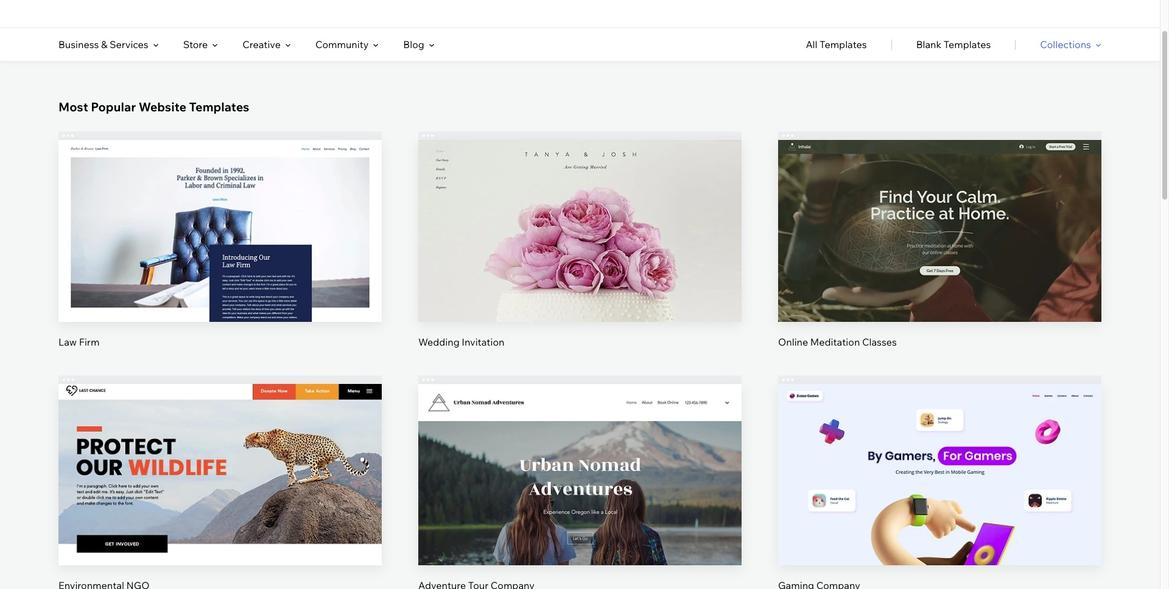 Task type: describe. For each thing, give the bounding box(es) containing it.
wedding
[[418, 336, 460, 348]]

creative
[[242, 38, 281, 51]]

adventure tour company group
[[418, 375, 742, 589]]

community
[[315, 38, 369, 51]]

online meditation classes group
[[778, 132, 1101, 349]]

all templates
[[806, 38, 867, 51]]

most popular website templates - law firm image
[[58, 140, 382, 322]]

blank
[[916, 38, 941, 51]]

view button for edit 'button' in the gaming company group
[[911, 483, 969, 513]]

view for edit 'button' in environmental ngo group
[[209, 492, 231, 504]]

edit button for most popular website templates - gaming company image
[[911, 442, 969, 471]]

classes
[[862, 336, 897, 348]]

business
[[58, 38, 99, 51]]

edit for edit 'button' in the the wedding invitation "group"
[[571, 207, 589, 219]]

view button for edit 'button' in group
[[911, 239, 969, 269]]

edit button for most popular website templates - environmental ngo image at the left of the page
[[191, 442, 249, 471]]

collections
[[1040, 38, 1091, 51]]

edit button for most popular website templates - wedding invitation image
[[551, 198, 609, 227]]

blog
[[403, 38, 424, 51]]

online meditation classes
[[778, 336, 897, 348]]

most popular website templates - online meditation classes image
[[778, 140, 1101, 322]]

edit button for most popular website templates - online meditation classes image
[[911, 198, 969, 227]]

edit for edit 'button' in environmental ngo group
[[211, 451, 229, 463]]

all templates link
[[806, 28, 867, 61]]

popular
[[91, 99, 136, 114]]

most popular website templates - gaming company image
[[778, 384, 1101, 566]]

most popular website templates - environmental ngo image
[[58, 384, 382, 566]]

0 horizontal spatial templates
[[189, 99, 249, 114]]

online
[[778, 336, 808, 348]]

templates for blank templates
[[944, 38, 991, 51]]

firm
[[79, 336, 99, 348]]

gaming company group
[[778, 375, 1101, 589]]

blank templates link
[[916, 28, 991, 61]]

generic categories element
[[806, 28, 1101, 61]]



Task type: vqa. For each thing, say whether or not it's contained in the screenshot.
View related to View popup button within Online Meditation Classes group
yes



Task type: locate. For each thing, give the bounding box(es) containing it.
view button for edit 'button' in the the wedding invitation "group"
[[551, 239, 609, 269]]

view button inside "law firm" group
[[191, 239, 249, 269]]

view for edit 'button' in the the wedding invitation "group"
[[569, 248, 591, 260]]

view button
[[191, 239, 249, 269], [551, 239, 609, 269], [911, 239, 969, 269], [191, 483, 249, 513], [551, 483, 609, 513], [911, 483, 969, 513]]

edit button inside the wedding invitation "group"
[[551, 198, 609, 227]]

meditation
[[810, 336, 860, 348]]

edit inside adventure tour company 'group'
[[571, 451, 589, 463]]

law firm group
[[58, 132, 382, 349]]

1 horizontal spatial templates
[[820, 38, 867, 51]]

edit button for most popular website templates - adventure tour company image
[[551, 442, 609, 471]]

edit button inside adventure tour company 'group'
[[551, 442, 609, 471]]

view
[[209, 248, 231, 260], [569, 248, 591, 260], [929, 248, 951, 260], [209, 492, 231, 504], [569, 492, 591, 504], [929, 492, 951, 504]]

most popular website templates - adventure tour company image
[[418, 384, 742, 566]]

view button inside adventure tour company 'group'
[[551, 483, 609, 513]]

view button inside gaming company group
[[911, 483, 969, 513]]

most popular website templates - wedding invitation image
[[418, 140, 742, 322]]

view inside the wedding invitation "group"
[[569, 248, 591, 260]]

website
[[139, 99, 186, 114]]

view button inside the wedding invitation "group"
[[551, 239, 609, 269]]

edit button
[[191, 198, 249, 227], [551, 198, 609, 227], [911, 198, 969, 227], [191, 442, 249, 471], [551, 442, 609, 471], [911, 442, 969, 471]]

templates
[[820, 38, 867, 51], [944, 38, 991, 51], [189, 99, 249, 114]]

view button inside environmental ngo group
[[191, 483, 249, 513]]

all
[[806, 38, 817, 51]]

blank templates
[[916, 38, 991, 51]]

edit for edit 'button' in group
[[931, 207, 949, 219]]

edit for edit 'button' in the "law firm" group
[[211, 207, 229, 219]]

edit inside online meditation classes group
[[931, 207, 949, 219]]

store
[[183, 38, 208, 51]]

edit button inside gaming company group
[[911, 442, 969, 471]]

edit inside gaming company group
[[931, 451, 949, 463]]

categories. use the left and right arrow keys to navigate the menu element
[[0, 28, 1160, 61]]

most
[[58, 99, 88, 114]]

wedding invitation group
[[418, 132, 742, 349]]

business & services
[[58, 38, 148, 51]]

view for edit 'button' in the "law firm" group
[[209, 248, 231, 260]]

view button for edit 'button' in environmental ngo group
[[191, 483, 249, 513]]

view inside online meditation classes group
[[929, 248, 951, 260]]

templates right website
[[189, 99, 249, 114]]

2 horizontal spatial templates
[[944, 38, 991, 51]]

templates right blank on the right top of the page
[[944, 38, 991, 51]]

edit for edit 'button' in the gaming company group
[[931, 451, 949, 463]]

edit
[[211, 207, 229, 219], [571, 207, 589, 219], [931, 207, 949, 219], [211, 451, 229, 463], [571, 451, 589, 463], [931, 451, 949, 463]]

view for edit 'button' in the gaming company group
[[929, 492, 951, 504]]

edit button for 'most popular website templates - law firm' image
[[191, 198, 249, 227]]

templates for all templates
[[820, 38, 867, 51]]

view inside environmental ngo group
[[209, 492, 231, 504]]

categories by subject element
[[58, 28, 435, 61]]

edit button inside group
[[911, 198, 969, 227]]

edit inside the wedding invitation "group"
[[571, 207, 589, 219]]

wedding invitation
[[418, 336, 504, 348]]

view for edit 'button' within the adventure tour company 'group'
[[569, 492, 591, 504]]

services
[[110, 38, 148, 51]]

view for edit 'button' in group
[[929, 248, 951, 260]]

view button for edit 'button' in the "law firm" group
[[191, 239, 249, 269]]

view inside adventure tour company 'group'
[[569, 492, 591, 504]]

view button inside online meditation classes group
[[911, 239, 969, 269]]

law firm
[[58, 336, 99, 348]]

edit button inside "law firm" group
[[191, 198, 249, 227]]

environmental ngo group
[[58, 375, 382, 589]]

view inside gaming company group
[[929, 492, 951, 504]]

templates right all
[[820, 38, 867, 51]]

invitation
[[462, 336, 504, 348]]

view inside "law firm" group
[[209, 248, 231, 260]]

view button for edit 'button' within the adventure tour company 'group'
[[551, 483, 609, 513]]

law
[[58, 336, 77, 348]]

edit inside "law firm" group
[[211, 207, 229, 219]]

edit for edit 'button' within the adventure tour company 'group'
[[571, 451, 589, 463]]

edit button inside environmental ngo group
[[191, 442, 249, 471]]

most popular website templates
[[58, 99, 249, 114]]

edit inside environmental ngo group
[[211, 451, 229, 463]]

&
[[101, 38, 107, 51]]



